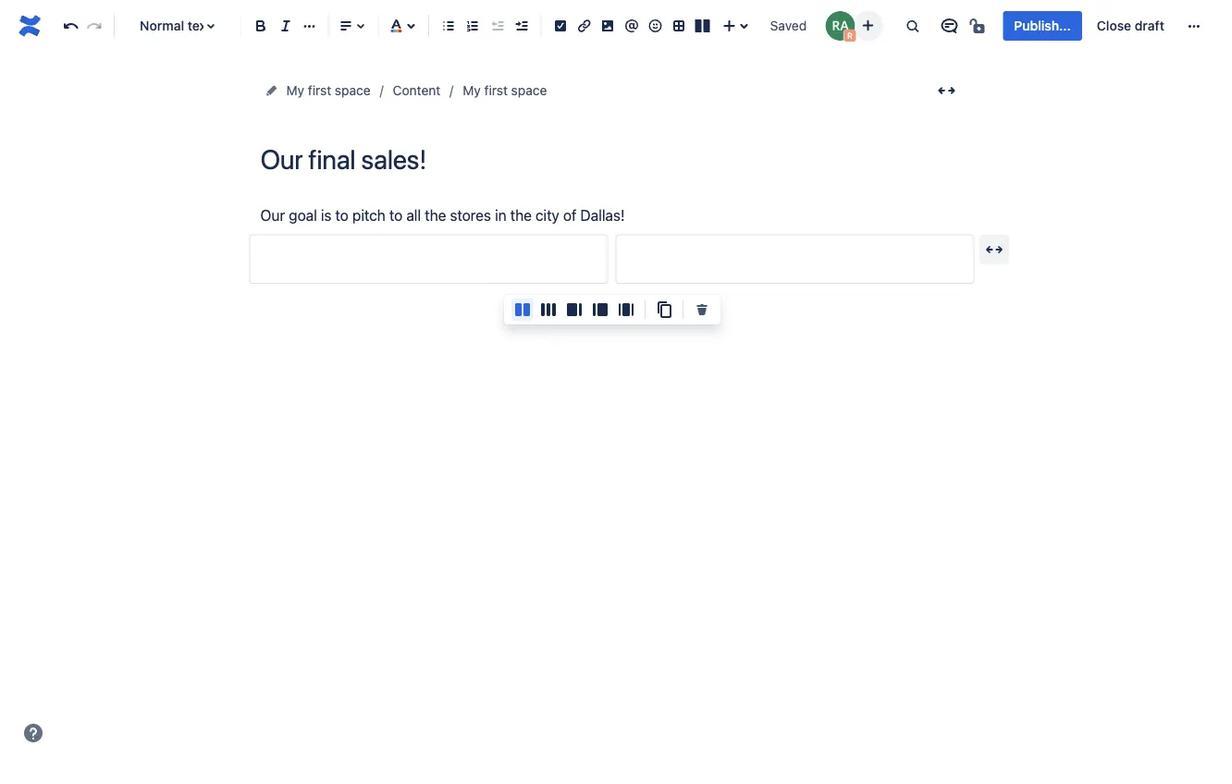 Task type: vqa. For each thing, say whether or not it's contained in the screenshot.
right The Project
no



Task type: locate. For each thing, give the bounding box(es) containing it.
2 first from the left
[[484, 83, 508, 98]]

italic ⌘i image
[[275, 15, 297, 37]]

space down indent tab image
[[511, 83, 547, 98]]

my first space link down outdent ⇧tab image
[[463, 80, 547, 102]]

undo ⌘z image
[[60, 15, 82, 37]]

city
[[536, 206, 560, 224]]

0 horizontal spatial my first space link
[[286, 80, 371, 102]]

action item image
[[550, 15, 572, 37]]

1 my first space from the left
[[286, 83, 371, 98]]

the right in
[[510, 206, 532, 224]]

2 my first space from the left
[[463, 83, 547, 98]]

1 horizontal spatial to
[[389, 206, 403, 224]]

the right the all
[[425, 206, 446, 224]]

goal
[[289, 206, 317, 224]]

to left the all
[[389, 206, 403, 224]]

first right move this page icon
[[308, 83, 331, 98]]

text
[[188, 18, 211, 33]]

right sidebar image
[[563, 299, 586, 321]]

Main content area, start typing to enter text. text field
[[249, 203, 975, 284]]

1 horizontal spatial my first space
[[463, 83, 547, 98]]

1 horizontal spatial space
[[511, 83, 547, 98]]

to
[[335, 206, 349, 224], [389, 206, 403, 224]]

redo ⌘⇧z image
[[83, 15, 106, 37]]

publish...
[[1014, 18, 1071, 33]]

close draft
[[1097, 18, 1165, 33]]

0 horizontal spatial my
[[286, 83, 304, 98]]

my first space down outdent ⇧tab image
[[463, 83, 547, 98]]

2 my first space link from the left
[[463, 80, 547, 102]]

draft
[[1135, 18, 1165, 33]]

my first space
[[286, 83, 371, 98], [463, 83, 547, 98]]

first
[[308, 83, 331, 98], [484, 83, 508, 98]]

1 first from the left
[[308, 83, 331, 98]]

my first space right move this page icon
[[286, 83, 371, 98]]

space
[[335, 83, 371, 98], [511, 83, 547, 98]]

pitch
[[352, 206, 386, 224]]

0 horizontal spatial to
[[335, 206, 349, 224]]

find and replace image
[[902, 15, 924, 37]]

normal text button
[[122, 6, 233, 46]]

indent tab image
[[510, 15, 532, 37]]

link image
[[573, 15, 596, 37]]

add image, video, or file image
[[597, 15, 619, 37]]

0 horizontal spatial first
[[308, 83, 331, 98]]

to right is
[[335, 206, 349, 224]]

space left content
[[335, 83, 371, 98]]

all
[[406, 206, 421, 224]]

more image
[[1183, 15, 1206, 37]]

more formatting image
[[298, 15, 320, 37]]

of
[[563, 206, 577, 224]]

three columns with sidebars image
[[615, 299, 638, 321]]

two columns image
[[512, 299, 534, 321]]

0 horizontal spatial the
[[425, 206, 446, 224]]

1 to from the left
[[335, 206, 349, 224]]

1 horizontal spatial my
[[463, 83, 481, 98]]

first down outdent ⇧tab image
[[484, 83, 508, 98]]

my
[[286, 83, 304, 98], [463, 83, 481, 98]]

1 horizontal spatial first
[[484, 83, 508, 98]]

0 horizontal spatial my first space
[[286, 83, 371, 98]]

the
[[425, 206, 446, 224], [510, 206, 532, 224]]

left sidebar image
[[589, 299, 612, 321]]

my first space for first my first space link
[[286, 83, 371, 98]]

my first space link
[[286, 80, 371, 102], [463, 80, 547, 102]]

my right content
[[463, 83, 481, 98]]

1 horizontal spatial the
[[510, 206, 532, 224]]

outdent ⇧tab image
[[486, 15, 508, 37]]

2 the from the left
[[510, 206, 532, 224]]

1 horizontal spatial my first space link
[[463, 80, 547, 102]]

0 horizontal spatial space
[[335, 83, 371, 98]]

my right move this page icon
[[286, 83, 304, 98]]

2 my from the left
[[463, 83, 481, 98]]

my first space link right move this page icon
[[286, 80, 371, 102]]



Task type: describe. For each thing, give the bounding box(es) containing it.
content link
[[393, 80, 441, 102]]

comment icon image
[[939, 15, 961, 37]]

1 my from the left
[[286, 83, 304, 98]]

copy image
[[653, 299, 675, 321]]

align left image
[[335, 15, 357, 37]]

2 space from the left
[[511, 83, 547, 98]]

help image
[[22, 723, 44, 745]]

ruby anderson image
[[826, 11, 855, 41]]

make page full-width image
[[936, 80, 958, 102]]

no restrictions image
[[968, 15, 990, 37]]

close
[[1097, 18, 1132, 33]]

invite to edit image
[[857, 14, 879, 37]]

normal
[[140, 18, 184, 33]]

dallas!
[[581, 206, 625, 224]]

1 the from the left
[[425, 206, 446, 224]]

mention image
[[621, 15, 643, 37]]

numbered list ⌘⇧7 image
[[462, 15, 484, 37]]

confluence image
[[15, 11, 44, 41]]

Give this page a title text field
[[260, 144, 964, 175]]

layouts image
[[692, 15, 714, 37]]

table image
[[668, 15, 690, 37]]

our
[[260, 206, 285, 224]]

publish... button
[[1003, 11, 1082, 41]]

emoji image
[[644, 15, 667, 37]]

content
[[393, 83, 441, 98]]

normal text
[[140, 18, 211, 33]]

stores
[[450, 206, 491, 224]]

bold ⌘b image
[[250, 15, 272, 37]]

1 space from the left
[[335, 83, 371, 98]]

is
[[321, 206, 332, 224]]

2 to from the left
[[389, 206, 403, 224]]

bullet list ⌘⇧8 image
[[438, 15, 460, 37]]

my first space for 1st my first space link from the right
[[463, 83, 547, 98]]

confluence image
[[15, 11, 44, 41]]

three columns image
[[538, 299, 560, 321]]

our goal is to pitch to all the stores in the city of dallas!
[[260, 206, 625, 224]]

1 my first space link from the left
[[286, 80, 371, 102]]

in
[[495, 206, 507, 224]]

go wide image
[[984, 239, 1006, 261]]

saved
[[770, 18, 807, 33]]

remove image
[[691, 299, 713, 321]]

move this page image
[[264, 83, 279, 98]]

close draft button
[[1086, 11, 1176, 41]]



